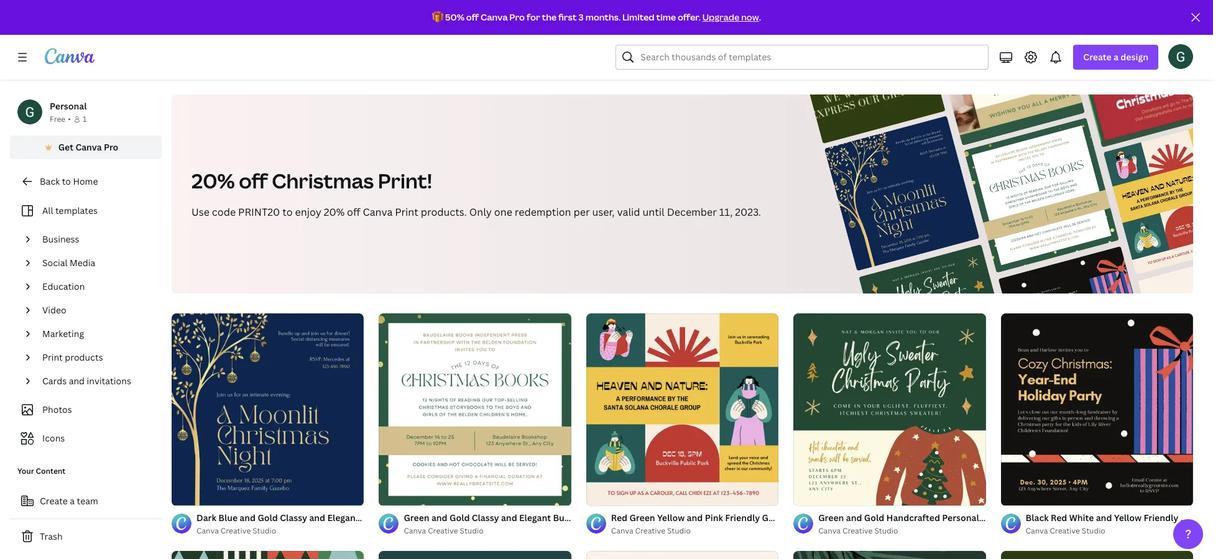 Task type: describe. For each thing, give the bounding box(es) containing it.
video
[[42, 304, 66, 316]]

green and gold classy and elegant sparkling decorative illustrations business holiday christmas card image
[[379, 551, 571, 559]]

get canva pro button
[[10, 136, 162, 159]]

green inside "red green yellow and pink friendly geometric personal holiday invitation canva creative studio"
[[630, 512, 655, 524]]

studio inside green and gold handcrafted personal holiday invitation canva creative studio
[[875, 526, 898, 536]]

dark blue and gold classy and elegant personal holiday invitation canva creative studio
[[197, 512, 476, 536]]

•
[[68, 114, 71, 124]]

time
[[657, 11, 676, 23]]

invitations
[[87, 375, 131, 387]]

gold for green and gold handcrafted personal holiday invitation
[[864, 512, 885, 524]]

red green yellow and pink friendly geometric personal holiday invitation link
[[611, 512, 924, 525]]

social media
[[42, 257, 95, 269]]

1 vertical spatial to
[[283, 205, 293, 219]]

canva inside button
[[75, 141, 102, 153]]

create a team button
[[10, 489, 162, 514]]

classy inside "dark blue and gold classy and elegant personal holiday invitation canva creative studio"
[[280, 512, 307, 524]]

creative inside "dark blue and gold classy and elegant personal holiday invitation canva creative studio"
[[221, 526, 251, 536]]

use code print20 to enjoy 20% off canva print products. only one redemption per user, valid until december 11, 2023.
[[192, 205, 761, 219]]

and inside "red green yellow and pink friendly geometric personal holiday invitation canva creative studio"
[[687, 512, 703, 524]]

a for team
[[70, 495, 75, 507]]

for
[[527, 11, 540, 23]]

first
[[559, 11, 577, 23]]

green and gold handcrafted personal holiday invitation image
[[794, 313, 986, 506]]

trash
[[40, 531, 63, 542]]

products.
[[421, 205, 467, 219]]

dark blue and gold classy and elegant personal holiday invitation image
[[172, 313, 364, 506]]

and inside black red white and yellow friendly geomet canva creative studio
[[1096, 512, 1112, 524]]

education link
[[37, 275, 154, 299]]

print products link
[[37, 346, 154, 369]]

icons link
[[17, 427, 154, 450]]

black red white and yellow friendly geomet canva creative studio
[[1026, 512, 1213, 536]]

the
[[542, 11, 557, 23]]

invitation inside green and gold handcrafted personal holiday invitation canva creative studio
[[1016, 512, 1058, 524]]

create a design button
[[1074, 45, 1159, 70]]

20% off christmas print!
[[192, 167, 433, 194]]

marketing
[[42, 328, 84, 340]]

canva inside green and gold classy and elegant business holiday invitation canva creative studio
[[404, 526, 426, 536]]

white
[[1070, 512, 1094, 524]]

red green yellow and pink friendly geometric personal holiday invitation canva creative studio
[[611, 512, 924, 536]]

print20
[[238, 205, 280, 219]]

gold for green and gold classy and elegant business holiday invitation
[[450, 512, 470, 524]]

a for design
[[1114, 51, 1119, 63]]

code
[[212, 205, 236, 219]]

0 vertical spatial pro
[[510, 11, 525, 23]]

all templates
[[42, 205, 98, 216]]

1 vertical spatial 20%
[[324, 205, 345, 219]]

green and gold handcrafted personal holiday invitation link
[[819, 512, 1058, 525]]

create a design
[[1084, 51, 1149, 63]]

education
[[42, 281, 85, 292]]

.
[[759, 11, 761, 23]]

back to home
[[40, 175, 98, 187]]

print!
[[378, 167, 433, 194]]

green and gold classy and elegant business holiday invitation link
[[404, 512, 669, 525]]

greg robinson image
[[1169, 44, 1194, 69]]

elegant inside green and gold classy and elegant business holiday invitation canva creative studio
[[519, 512, 551, 524]]

🎁
[[432, 11, 444, 23]]

handcrafted
[[887, 512, 940, 524]]

creative inside green and gold classy and elegant business holiday invitation canva creative studio
[[428, 526, 458, 536]]

only
[[469, 205, 492, 219]]

enjoy
[[295, 205, 321, 219]]

studio inside "dark blue and gold classy and elegant personal holiday invitation canva creative studio"
[[253, 526, 276, 536]]

green and gold classy and elegant organic sparkle business holiday christmas card image
[[1001, 551, 1194, 559]]

trash link
[[10, 524, 162, 549]]

pro inside button
[[104, 141, 118, 153]]

canva inside "red green yellow and pink friendly geometric personal holiday invitation canva creative studio"
[[611, 526, 634, 536]]

red inside black red white and yellow friendly geomet canva creative studio
[[1051, 512, 1068, 524]]

redemption
[[515, 205, 571, 219]]

cards and invitations
[[42, 375, 131, 387]]

1 horizontal spatial off
[[347, 205, 360, 219]]

free
[[50, 114, 65, 124]]

products
[[65, 351, 103, 363]]

1
[[83, 114, 87, 124]]

dark blue and gold classy and elegant personal holiday invitation link
[[197, 512, 476, 525]]

elegant inside "dark blue and gold classy and elegant personal holiday invitation canva creative studio"
[[327, 512, 359, 524]]

one
[[494, 205, 512, 219]]

business inside green and gold classy and elegant business holiday invitation canva creative studio
[[553, 512, 591, 524]]

december
[[667, 205, 717, 219]]

media
[[70, 257, 95, 269]]

pink
[[705, 512, 723, 524]]

black red white and yellow friendly geomet link
[[1026, 512, 1213, 525]]

marketing link
[[37, 322, 154, 346]]

your content
[[17, 466, 66, 476]]

invitation inside "dark blue and gold classy and elegant personal holiday invitation canva creative studio"
[[435, 512, 476, 524]]

canva inside black red white and yellow friendly geomet canva creative studio
[[1026, 526, 1048, 536]]

and inside green and gold handcrafted personal holiday invitation canva creative studio
[[846, 512, 862, 524]]

blue
[[218, 512, 238, 524]]

upgrade now button
[[703, 11, 759, 23]]

0 vertical spatial 20%
[[192, 167, 235, 194]]

team
[[77, 495, 98, 507]]

🎁 50% off canva pro for the first 3 months. limited time offer. upgrade now .
[[432, 11, 761, 23]]

limited
[[623, 11, 655, 23]]

studio inside "red green yellow and pink friendly geometric personal holiday invitation canva creative studio"
[[667, 526, 691, 536]]

holiday inside green and gold classy and elegant business holiday invitation canva creative studio
[[593, 512, 625, 524]]

studio inside green and gold classy and elegant business holiday invitation canva creative studio
[[460, 526, 484, 536]]

canva inside "dark blue and gold classy and elegant personal holiday invitation canva creative studio"
[[197, 526, 219, 536]]

0 horizontal spatial off
[[239, 167, 268, 194]]

green and gold handcrafted personal holiday invitation canva creative studio
[[819, 512, 1058, 536]]

all templates link
[[17, 199, 154, 223]]

holiday inside "red green yellow and pink friendly geometric personal holiday invitation canva creative studio"
[[848, 512, 881, 524]]

canva creative studio link for personal
[[819, 525, 986, 538]]

free •
[[50, 114, 71, 124]]

personal inside "red green yellow and pink friendly geometric personal holiday invitation canva creative studio"
[[809, 512, 846, 524]]

photos
[[42, 404, 72, 415]]



Task type: vqa. For each thing, say whether or not it's contained in the screenshot.
Back to Home LINK
yes



Task type: locate. For each thing, give the bounding box(es) containing it.
create a team
[[40, 495, 98, 507]]

a inside dropdown button
[[1114, 51, 1119, 63]]

5 creative from the left
[[1050, 526, 1080, 536]]

canva creative studio link up green and gold classy and elegant organic sparkle business holiday christmas card image
[[1026, 525, 1194, 538]]

0 horizontal spatial 20%
[[192, 167, 235, 194]]

0 horizontal spatial to
[[62, 175, 71, 187]]

2 vertical spatial off
[[347, 205, 360, 219]]

home
[[73, 175, 98, 187]]

1 vertical spatial pro
[[104, 141, 118, 153]]

classy
[[280, 512, 307, 524], [472, 512, 499, 524]]

1 horizontal spatial 20%
[[324, 205, 345, 219]]

friendly for yellow
[[1144, 512, 1179, 524]]

social media link
[[37, 251, 154, 275]]

0 horizontal spatial classy
[[280, 512, 307, 524]]

dark
[[197, 512, 216, 524]]

1 canva creative studio link from the left
[[197, 525, 364, 538]]

personal inside green and gold handcrafted personal holiday invitation canva creative studio
[[943, 512, 979, 524]]

0 horizontal spatial green
[[404, 512, 430, 524]]

green
[[630, 512, 655, 524], [404, 512, 430, 524], [819, 512, 844, 524]]

2 horizontal spatial off
[[466, 11, 479, 23]]

back to home link
[[10, 169, 162, 194]]

offer.
[[678, 11, 701, 23]]

2 horizontal spatial green
[[819, 512, 844, 524]]

friendly inside black red white and yellow friendly geomet canva creative studio
[[1144, 512, 1179, 524]]

1 holiday from the left
[[400, 512, 433, 524]]

social
[[42, 257, 68, 269]]

5 canva creative studio link from the left
[[1026, 525, 1194, 538]]

2 canva creative studio link from the left
[[611, 525, 779, 538]]

gold up red green and cream friendly geometric pattern typography personal holiday christmas card image
[[258, 512, 278, 524]]

friendly left "geomet"
[[1144, 512, 1179, 524]]

user,
[[592, 205, 615, 219]]

to
[[62, 175, 71, 187], [283, 205, 293, 219]]

3 creative from the left
[[428, 526, 458, 536]]

create down the content
[[40, 495, 68, 507]]

1 yellow from the left
[[657, 512, 685, 524]]

a
[[1114, 51, 1119, 63], [70, 495, 75, 507]]

gold left the handcrafted
[[864, 512, 885, 524]]

4 studio from the left
[[875, 526, 898, 536]]

2 horizontal spatial gold
[[864, 512, 885, 524]]

1 horizontal spatial to
[[283, 205, 293, 219]]

0 horizontal spatial friendly
[[725, 512, 760, 524]]

get canva pro
[[58, 141, 118, 153]]

green gold and orange handcrafted organic business holiday christmas card image
[[794, 551, 986, 559]]

and
[[69, 375, 85, 387], [240, 512, 256, 524], [309, 512, 325, 524], [687, 512, 703, 524], [432, 512, 448, 524], [501, 512, 517, 524], [846, 512, 862, 524], [1096, 512, 1112, 524]]

beige red and green classy and elegant gifts decorative illustration personal holiday christmas card image
[[586, 551, 779, 559]]

2 elegant from the left
[[519, 512, 551, 524]]

invitation up green gold and orange handcrafted organic business holiday christmas card image at bottom
[[883, 512, 924, 524]]

christmas
[[272, 167, 374, 194]]

classy up red green and cream friendly geometric pattern typography personal holiday christmas card image
[[280, 512, 307, 524]]

canva creative studio link
[[197, 525, 364, 538], [611, 525, 779, 538], [404, 525, 571, 538], [819, 525, 986, 538], [1026, 525, 1194, 538]]

0 horizontal spatial elegant
[[327, 512, 359, 524]]

2 green from the left
[[404, 512, 430, 524]]

2023.
[[735, 205, 761, 219]]

geometric
[[762, 512, 807, 524]]

print up the cards
[[42, 351, 63, 363]]

red green yellow and pink friendly geometric personal holiday invitation image
[[586, 313, 779, 506]]

off down christmas
[[347, 205, 360, 219]]

studio up beige red and green classy and elegant gifts decorative illustration personal holiday christmas card "image"
[[667, 526, 691, 536]]

studio up green gold and orange handcrafted organic business holiday christmas card image at bottom
[[875, 526, 898, 536]]

all
[[42, 205, 53, 216]]

None search field
[[616, 45, 989, 70]]

1 horizontal spatial friendly
[[1144, 512, 1179, 524]]

holiday inside "dark blue and gold classy and elegant personal holiday invitation canva creative studio"
[[400, 512, 433, 524]]

1 creative from the left
[[221, 526, 251, 536]]

green inside green and gold classy and elegant business holiday invitation canva creative studio
[[404, 512, 430, 524]]

0 horizontal spatial print
[[42, 351, 63, 363]]

create for create a design
[[1084, 51, 1112, 63]]

gold inside green and gold classy and elegant business holiday invitation canva creative studio
[[450, 512, 470, 524]]

creative inside "red green yellow and pink friendly geometric personal holiday invitation canva creative studio"
[[635, 526, 666, 536]]

1 horizontal spatial classy
[[472, 512, 499, 524]]

yellow up beige red and green classy and elegant gifts decorative illustration personal holiday christmas card "image"
[[657, 512, 685, 524]]

1 horizontal spatial green
[[630, 512, 655, 524]]

2 friendly from the left
[[1144, 512, 1179, 524]]

black red white and yellow friendly geometric business holiday invitation image
[[1001, 313, 1194, 506]]

green for holiday
[[404, 512, 430, 524]]

1 horizontal spatial print
[[395, 205, 418, 219]]

cards
[[42, 375, 67, 387]]

create inside dropdown button
[[1084, 51, 1112, 63]]

create for create a team
[[40, 495, 68, 507]]

classy inside green and gold classy and elegant business holiday invitation canva creative studio
[[472, 512, 499, 524]]

yellow inside black red white and yellow friendly geomet canva creative studio
[[1114, 512, 1142, 524]]

creative inside green and gold handcrafted personal holiday invitation canva creative studio
[[843, 526, 873, 536]]

gold up green and gold classy and elegant sparkling decorative illustrations business holiday christmas card image
[[450, 512, 470, 524]]

photos link
[[17, 398, 154, 422]]

0 vertical spatial business
[[42, 233, 79, 245]]

canva
[[481, 11, 508, 23], [75, 141, 102, 153], [363, 205, 393, 219], [197, 526, 219, 536], [611, 526, 634, 536], [404, 526, 426, 536], [819, 526, 841, 536], [1026, 526, 1048, 536]]

months.
[[586, 11, 621, 23]]

creative up green and gold classy and elegant sparkling decorative illustrations business holiday christmas card image
[[428, 526, 458, 536]]

red
[[611, 512, 628, 524], [1051, 512, 1068, 524]]

creative up green gold and orange handcrafted organic business holiday christmas card image at bottom
[[843, 526, 873, 536]]

studio inside black red white and yellow friendly geomet canva creative studio
[[1082, 526, 1106, 536]]

0 horizontal spatial red
[[611, 512, 628, 524]]

0 vertical spatial off
[[466, 11, 479, 23]]

off right the 50%
[[466, 11, 479, 23]]

get
[[58, 141, 73, 153]]

holiday
[[400, 512, 433, 524], [848, 512, 881, 524], [593, 512, 625, 524], [982, 512, 1014, 524]]

1 horizontal spatial a
[[1114, 51, 1119, 63]]

icons
[[42, 432, 65, 444]]

business link
[[37, 228, 154, 251]]

2 holiday from the left
[[848, 512, 881, 524]]

templates
[[55, 205, 98, 216]]

1 horizontal spatial red
[[1051, 512, 1068, 524]]

3 holiday from the left
[[593, 512, 625, 524]]

red green and cream friendly geometric pattern typography personal holiday christmas card image
[[172, 551, 364, 559]]

green for canva
[[819, 512, 844, 524]]

creative down white
[[1050, 526, 1080, 536]]

valid
[[617, 205, 640, 219]]

studio down white
[[1082, 526, 1106, 536]]

design
[[1121, 51, 1149, 63]]

creative down blue
[[221, 526, 251, 536]]

to right back
[[62, 175, 71, 187]]

1 vertical spatial create
[[40, 495, 68, 507]]

print products
[[42, 351, 103, 363]]

yellow inside "red green yellow and pink friendly geometric personal holiday invitation canva creative studio"
[[657, 512, 685, 524]]

canva creative studio link for yellow
[[1026, 525, 1194, 538]]

now
[[742, 11, 759, 23]]

1 horizontal spatial yellow
[[1114, 512, 1142, 524]]

4 canva creative studio link from the left
[[819, 525, 986, 538]]

3 gold from the left
[[864, 512, 885, 524]]

off
[[466, 11, 479, 23], [239, 167, 268, 194], [347, 205, 360, 219]]

Search search field
[[641, 45, 981, 69]]

3 green from the left
[[819, 512, 844, 524]]

1 horizontal spatial business
[[553, 512, 591, 524]]

red inside "red green yellow and pink friendly geometric personal holiday invitation canva creative studio"
[[611, 512, 628, 524]]

creative
[[221, 526, 251, 536], [635, 526, 666, 536], [428, 526, 458, 536], [843, 526, 873, 536], [1050, 526, 1080, 536]]

canva creative studio link up green and gold classy and elegant sparkling decorative illustrations business holiday christmas card image
[[404, 525, 571, 538]]

3 canva creative studio link from the left
[[404, 525, 571, 538]]

1 horizontal spatial elegant
[[519, 512, 551, 524]]

0 horizontal spatial create
[[40, 495, 68, 507]]

2 studio from the left
[[667, 526, 691, 536]]

invitation left white
[[1016, 512, 1058, 524]]

a left design on the top right of page
[[1114, 51, 1119, 63]]

4 creative from the left
[[843, 526, 873, 536]]

studio up green and gold classy and elegant sparkling decorative illustrations business holiday christmas card image
[[460, 526, 484, 536]]

2 red from the left
[[1051, 512, 1068, 524]]

1 elegant from the left
[[327, 512, 359, 524]]

off up print20
[[239, 167, 268, 194]]

to left enjoy in the top left of the page
[[283, 205, 293, 219]]

2 invitation from the left
[[883, 512, 924, 524]]

invitation up green and gold classy and elegant sparkling decorative illustrations business holiday christmas card image
[[435, 512, 476, 524]]

1 invitation from the left
[[435, 512, 476, 524]]

use
[[192, 205, 210, 219]]

canva creative studio link up red green and cream friendly geometric pattern typography personal holiday christmas card image
[[197, 525, 364, 538]]

pro up back to home link
[[104, 141, 118, 153]]

2 gold from the left
[[450, 512, 470, 524]]

0 horizontal spatial business
[[42, 233, 79, 245]]

content
[[36, 466, 66, 476]]

0 vertical spatial a
[[1114, 51, 1119, 63]]

geomet
[[1181, 512, 1213, 524]]

pro left 'for'
[[510, 11, 525, 23]]

invitation inside green and gold classy and elegant business holiday invitation canva creative studio
[[628, 512, 669, 524]]

yellow
[[657, 512, 685, 524], [1114, 512, 1142, 524]]

green inside green and gold handcrafted personal holiday invitation canva creative studio
[[819, 512, 844, 524]]

classy up green and gold classy and elegant sparkling decorative illustrations business holiday christmas card image
[[472, 512, 499, 524]]

3 invitation from the left
[[628, 512, 669, 524]]

1 horizontal spatial gold
[[450, 512, 470, 524]]

0 horizontal spatial yellow
[[657, 512, 685, 524]]

1 horizontal spatial pro
[[510, 11, 525, 23]]

1 horizontal spatial create
[[1084, 51, 1112, 63]]

studio up red green and cream friendly geometric pattern typography personal holiday christmas card image
[[253, 526, 276, 536]]

20%
[[192, 167, 235, 194], [324, 205, 345, 219]]

creative up beige red and green classy and elegant gifts decorative illustration personal holiday christmas card "image"
[[635, 526, 666, 536]]

1 green from the left
[[630, 512, 655, 524]]

1 vertical spatial a
[[70, 495, 75, 507]]

pro
[[510, 11, 525, 23], [104, 141, 118, 153]]

gold
[[258, 512, 278, 524], [450, 512, 470, 524], [864, 512, 885, 524]]

your
[[17, 466, 34, 476]]

personal
[[50, 100, 87, 112], [361, 512, 398, 524], [809, 512, 846, 524], [943, 512, 979, 524]]

4 invitation from the left
[[1016, 512, 1058, 524]]

5 studio from the left
[[1082, 526, 1106, 536]]

a left "team"
[[70, 495, 75, 507]]

yellow right white
[[1114, 512, 1142, 524]]

back
[[40, 175, 60, 187]]

0 horizontal spatial gold
[[258, 512, 278, 524]]

20% right enjoy in the top left of the page
[[324, 205, 345, 219]]

2 creative from the left
[[635, 526, 666, 536]]

print
[[395, 205, 418, 219], [42, 351, 63, 363]]

create
[[1084, 51, 1112, 63], [40, 495, 68, 507]]

1 vertical spatial off
[[239, 167, 268, 194]]

upgrade
[[703, 11, 740, 23]]

4 holiday from the left
[[982, 512, 1014, 524]]

20% up code at top
[[192, 167, 235, 194]]

canva creative studio link for and
[[404, 525, 571, 538]]

1 red from the left
[[611, 512, 628, 524]]

canva creative studio link for pink
[[611, 525, 779, 538]]

green and gold classy and elegant business holiday invitation image
[[379, 313, 571, 506]]

green and gold classy and elegant business holiday invitation canva creative studio
[[404, 512, 669, 536]]

1 vertical spatial print
[[42, 351, 63, 363]]

friendly for pink
[[725, 512, 760, 524]]

canva inside green and gold handcrafted personal holiday invitation canva creative studio
[[819, 526, 841, 536]]

canva creative studio link down pink
[[611, 525, 779, 538]]

1 vertical spatial business
[[553, 512, 591, 524]]

holiday inside green and gold handcrafted personal holiday invitation canva creative studio
[[982, 512, 1014, 524]]

friendly right pink
[[725, 512, 760, 524]]

black
[[1026, 512, 1049, 524]]

business
[[42, 233, 79, 245], [553, 512, 591, 524]]

0 vertical spatial print
[[395, 205, 418, 219]]

create inside button
[[40, 495, 68, 507]]

1 friendly from the left
[[725, 512, 760, 524]]

1 classy from the left
[[280, 512, 307, 524]]

0 vertical spatial to
[[62, 175, 71, 187]]

create left design on the top right of page
[[1084, 51, 1112, 63]]

3
[[579, 11, 584, 23]]

0 vertical spatial create
[[1084, 51, 1112, 63]]

1 gold from the left
[[258, 512, 278, 524]]

gold inside "dark blue and gold classy and elegant personal holiday invitation canva creative studio"
[[258, 512, 278, 524]]

friendly inside "red green yellow and pink friendly geometric personal holiday invitation canva creative studio"
[[725, 512, 760, 524]]

until
[[643, 205, 665, 219]]

print down print! on the top
[[395, 205, 418, 219]]

cards and invitations link
[[37, 369, 154, 393]]

video link
[[37, 299, 154, 322]]

gold inside green and gold handcrafted personal holiday invitation canva creative studio
[[864, 512, 885, 524]]

3 studio from the left
[[460, 526, 484, 536]]

a inside button
[[70, 495, 75, 507]]

personal inside "dark blue and gold classy and elegant personal holiday invitation canva creative studio"
[[361, 512, 398, 524]]

50%
[[445, 11, 465, 23]]

0 horizontal spatial a
[[70, 495, 75, 507]]

per
[[574, 205, 590, 219]]

invitation
[[435, 512, 476, 524], [883, 512, 924, 524], [628, 512, 669, 524], [1016, 512, 1058, 524]]

2 yellow from the left
[[1114, 512, 1142, 524]]

2 classy from the left
[[472, 512, 499, 524]]

creative inside black red white and yellow friendly geomet canva creative studio
[[1050, 526, 1080, 536]]

invitation inside "red green yellow and pink friendly geometric personal holiday invitation canva creative studio"
[[883, 512, 924, 524]]

invitation up beige red and green classy and elegant gifts decorative illustration personal holiday christmas card "image"
[[628, 512, 669, 524]]

canva creative studio link for classy
[[197, 525, 364, 538]]

0 horizontal spatial pro
[[104, 141, 118, 153]]

11,
[[720, 205, 733, 219]]

1 studio from the left
[[253, 526, 276, 536]]

canva creative studio link down the handcrafted
[[819, 525, 986, 538]]



